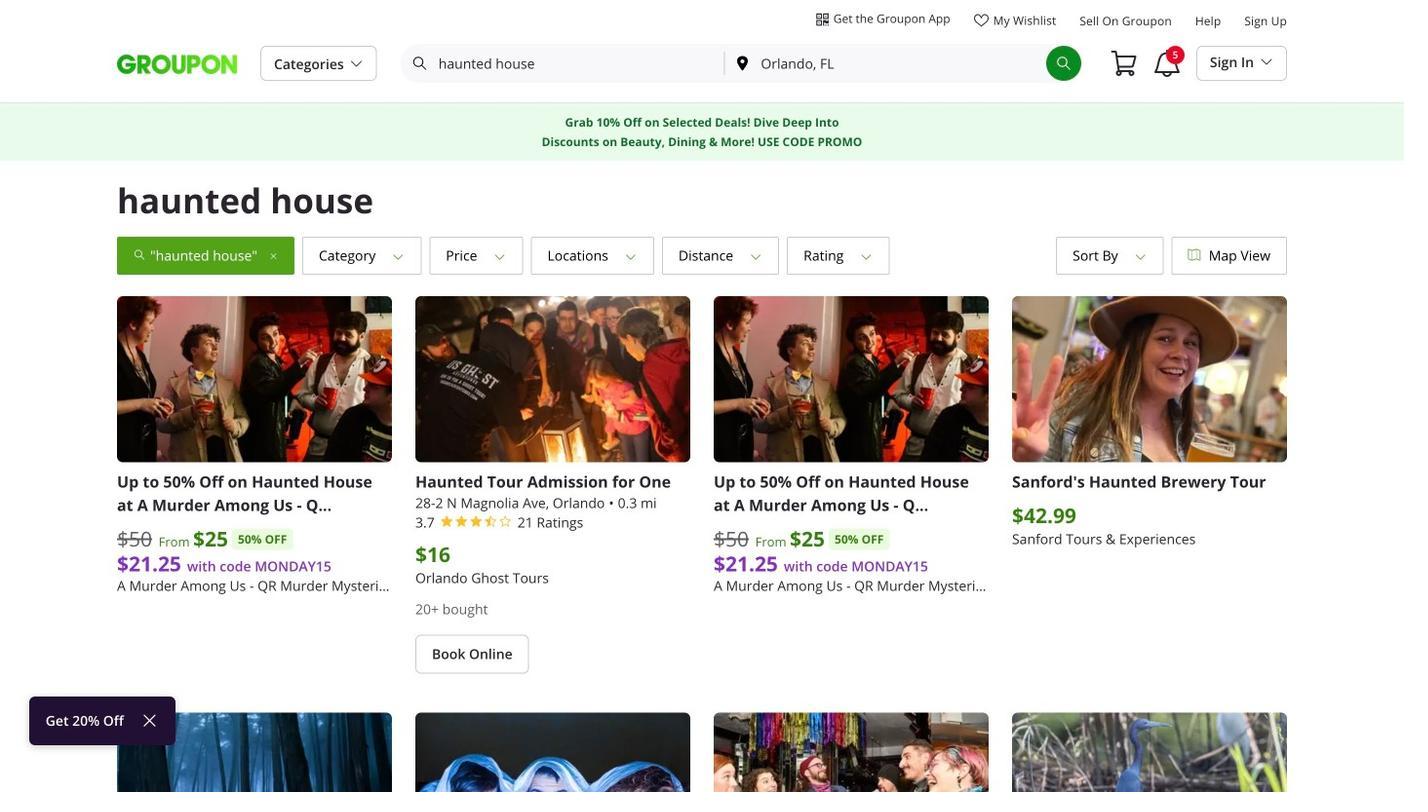 Task type: vqa. For each thing, say whether or not it's contained in the screenshot.
x icon
yes



Task type: locate. For each thing, give the bounding box(es) containing it.
Search Groupon search field
[[402, 46, 724, 81]]

price image
[[477, 247, 507, 265]]

groupon image
[[117, 53, 237, 76]]

map view image
[[1188, 249, 1201, 261]]

locations image
[[608, 247, 638, 265]]

x image
[[257, 247, 278, 265]]

Orlando, FL search field
[[725, 46, 1046, 81]]

Search Groupon search field
[[400, 44, 1083, 83]]

magnifying glass image
[[134, 249, 150, 264]]

category image
[[376, 247, 405, 265]]

search element
[[1046, 46, 1081, 81]]



Task type: describe. For each thing, give the bounding box(es) containing it.
5 unread items element
[[1166, 46, 1185, 64]]

rating image
[[844, 247, 873, 265]]

sort by image
[[1118, 247, 1147, 265]]

search image
[[1056, 56, 1072, 71]]

distance image
[[733, 247, 763, 265]]



